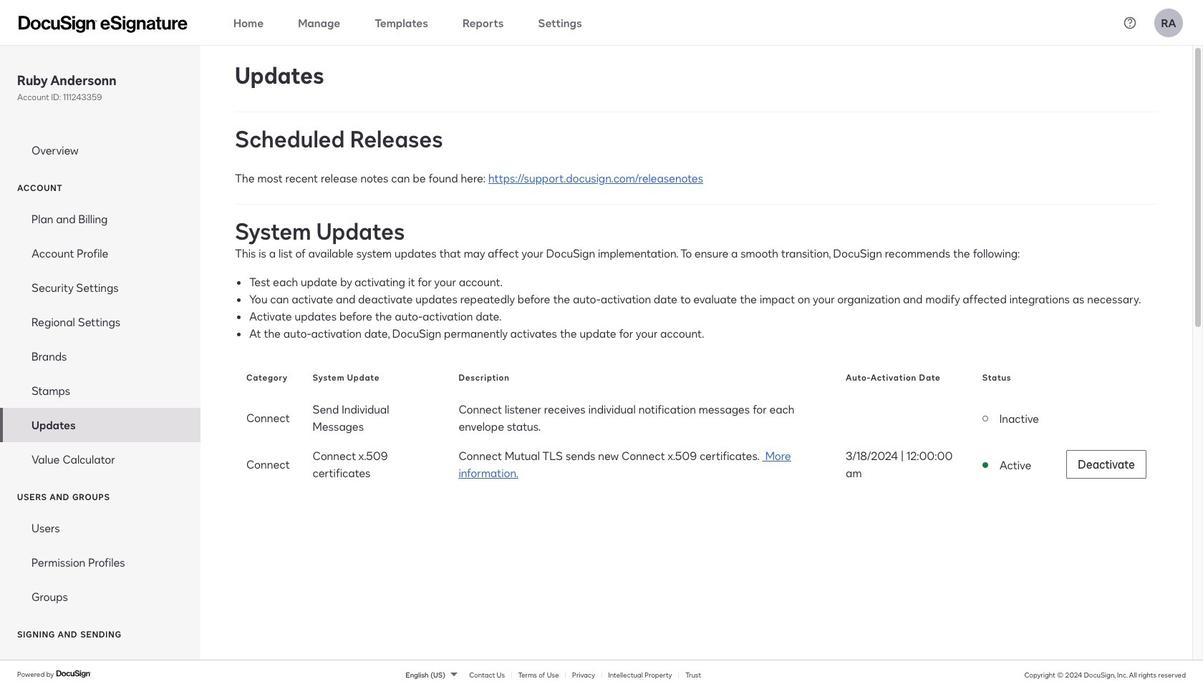 Task type: describe. For each thing, give the bounding box(es) containing it.
docusign image
[[56, 669, 92, 681]]



Task type: locate. For each thing, give the bounding box(es) containing it.
docusign admin image
[[19, 15, 188, 33]]

account element
[[0, 202, 201, 477]]

users and groups element
[[0, 511, 201, 614]]



Task type: vqa. For each thing, say whether or not it's contained in the screenshot.
Account element
yes



